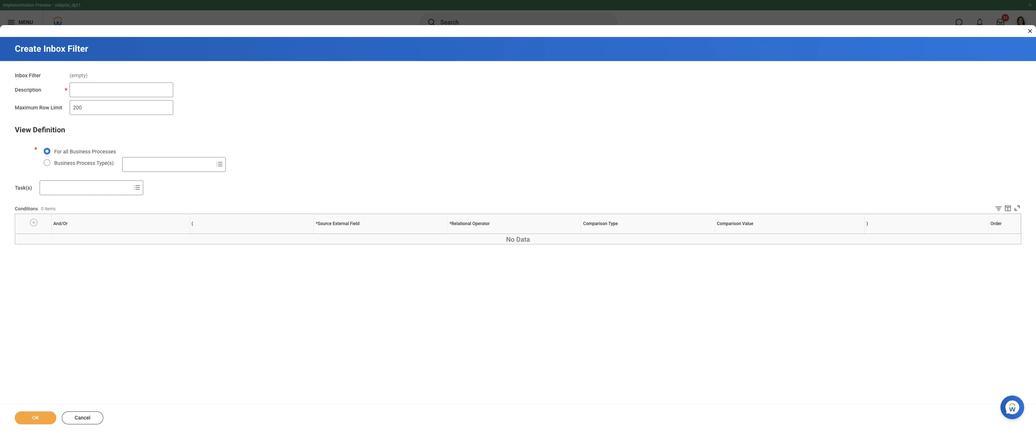 Task type: describe. For each thing, give the bounding box(es) containing it.
maximum row limit
[[15, 105, 62, 111]]

inbox large image
[[998, 19, 1005, 26]]

0 vertical spatial inbox
[[43, 44, 65, 54]]

Description text field
[[70, 83, 173, 97]]

) button
[[927, 234, 927, 234]]

data
[[517, 236, 530, 244]]

type inside row element
[[609, 222, 618, 227]]

limit
[[51, 105, 62, 111]]

business process type(s)
[[54, 160, 114, 166]]

) inside row element
[[867, 222, 869, 227]]

and/or for and/or
[[53, 222, 68, 227]]

profile logan mcneil element
[[1012, 14, 1032, 30]]

field inside row element
[[350, 222, 360, 227]]

1 vertical spatial relational
[[513, 234, 515, 234]]

toolbar inside view definition group
[[990, 204, 1022, 214]]

order inside row element
[[991, 222, 1002, 227]]

definition
[[33, 125, 65, 134]]

type(s)
[[96, 160, 114, 166]]

preview
[[35, 3, 51, 8]]

create inbox filter dialog
[[0, 0, 1037, 432]]

1 vertical spatial )
[[927, 234, 927, 234]]

0
[[41, 207, 44, 212]]

1 vertical spatial field
[[382, 234, 382, 234]]

comparison type
[[584, 222, 618, 227]]

* for source
[[316, 222, 318, 227]]

-
[[52, 3, 54, 8]]

comparison value
[[717, 222, 754, 227]]

ok button
[[15, 412, 56, 425]]

select to filter grid data image
[[995, 205, 1004, 213]]

processes
[[92, 149, 116, 155]]

items
[[45, 207, 56, 212]]

(empty)
[[70, 73, 88, 79]]

implementation
[[3, 3, 34, 8]]

click to view/edit grid preferences image
[[1005, 204, 1013, 213]]

plus image
[[31, 220, 36, 226]]

all
[[63, 149, 68, 155]]

process
[[77, 160, 95, 166]]

relational inside row element
[[452, 222, 472, 227]]

create inbox filter
[[15, 44, 88, 54]]

description
[[15, 87, 41, 93]]

row
[[39, 105, 49, 111]]

( button
[[252, 234, 252, 234]]

prompts image
[[215, 160, 224, 169]]

task(s)
[[15, 185, 32, 191]]

0 horizontal spatial inbox
[[15, 73, 28, 79]]

implementation preview -   adeptai_dpt1
[[3, 3, 81, 8]]

view
[[15, 125, 31, 134]]

for all business processes
[[54, 149, 116, 155]]

and/or for and/or ( source external field relational operator comparison type comparison value ) order
[[120, 234, 121, 234]]

conditions 0 items
[[15, 206, 56, 212]]

0 horizontal spatial filter
[[29, 73, 41, 79]]

* source external field
[[316, 222, 360, 227]]



Task type: vqa. For each thing, say whether or not it's contained in the screenshot.
Cancel at the bottom left
yes



Task type: locate. For each thing, give the bounding box(es) containing it.
1 * from the left
[[316, 222, 318, 227]]

view definition group
[[15, 124, 1023, 245]]

0 horizontal spatial external
[[333, 222, 349, 227]]

0 vertical spatial external
[[333, 222, 349, 227]]

and/or ( source external field relational operator comparison type comparison value ) order
[[120, 234, 1006, 234]]

0 horizontal spatial *
[[316, 222, 318, 227]]

1 horizontal spatial and/or
[[120, 234, 121, 234]]

relational
[[452, 222, 472, 227], [513, 234, 515, 234]]

business up business process type(s)
[[70, 149, 91, 155]]

1 horizontal spatial value
[[791, 234, 792, 234]]

Task(s) field
[[40, 181, 131, 195]]

1 horizontal spatial inbox
[[43, 44, 65, 54]]

0 horizontal spatial relational
[[452, 222, 472, 227]]

source
[[318, 222, 332, 227], [379, 234, 380, 234]]

1 vertical spatial (
[[252, 234, 252, 234]]

1 horizontal spatial operator
[[515, 234, 516, 234]]

field
[[350, 222, 360, 227], [382, 234, 382, 234]]

notifications large image
[[977, 19, 984, 26]]

0 horizontal spatial source
[[318, 222, 332, 227]]

conditions
[[15, 206, 38, 212]]

0 vertical spatial )
[[867, 222, 869, 227]]

and/or button
[[120, 234, 121, 234]]

operator inside row element
[[473, 222, 490, 227]]

filter up "(empty)"
[[68, 44, 88, 54]]

create
[[15, 44, 41, 54]]

filter
[[68, 44, 88, 54], [29, 73, 41, 79]]

implementation preview -   adeptai_dpt1 banner
[[0, 0, 1037, 34]]

0 vertical spatial operator
[[473, 222, 490, 227]]

0 vertical spatial source
[[318, 222, 332, 227]]

0 vertical spatial field
[[350, 222, 360, 227]]

0 horizontal spatial and/or
[[53, 222, 68, 227]]

Maximum Row Limit text field
[[70, 100, 173, 115]]

1 horizontal spatial )
[[927, 234, 927, 234]]

type
[[609, 222, 618, 227], [649, 234, 650, 234]]

external
[[333, 222, 349, 227], [380, 234, 381, 234]]

inbox up description
[[15, 73, 28, 79]]

1 horizontal spatial filter
[[68, 44, 88, 54]]

0 vertical spatial relational
[[452, 222, 472, 227]]

0 horizontal spatial )
[[867, 222, 869, 227]]

view definition
[[15, 125, 65, 134]]

0 vertical spatial (
[[192, 222, 193, 227]]

)
[[867, 222, 869, 227], [927, 234, 927, 234]]

0 vertical spatial business
[[70, 149, 91, 155]]

no
[[506, 236, 515, 244]]

order column header
[[989, 234, 1021, 235]]

value
[[743, 222, 754, 227], [791, 234, 792, 234]]

1 horizontal spatial relational
[[513, 234, 515, 234]]

0 horizontal spatial type
[[609, 222, 618, 227]]

adeptai_dpt1
[[55, 3, 81, 8]]

relational operator button
[[513, 234, 516, 234]]

cancel button
[[62, 412, 103, 425]]

* relational operator
[[450, 222, 490, 227]]

cancel
[[75, 416, 91, 422]]

workday assistant region
[[1001, 393, 1028, 420]]

1 vertical spatial and/or
[[120, 234, 121, 234]]

0 horizontal spatial order
[[991, 222, 1002, 227]]

0 vertical spatial type
[[609, 222, 618, 227]]

1 vertical spatial source
[[379, 234, 380, 234]]

create inbox filter main content
[[0, 37, 1037, 432]]

1 vertical spatial type
[[649, 234, 650, 234]]

source external field button
[[379, 234, 383, 234]]

for
[[54, 149, 62, 155]]

1 horizontal spatial field
[[382, 234, 382, 234]]

1 vertical spatial filter
[[29, 73, 41, 79]]

external inside row element
[[333, 222, 349, 227]]

comparison value column header
[[715, 234, 865, 235]]

close environment banner image
[[1029, 3, 1033, 7]]

1 vertical spatial inbox
[[15, 73, 28, 79]]

*
[[316, 222, 318, 227], [450, 222, 452, 227]]

(
[[192, 222, 193, 227], [252, 234, 252, 234]]

business
[[70, 149, 91, 155], [54, 160, 75, 166]]

view definition button
[[15, 125, 65, 134]]

* for relational
[[450, 222, 452, 227]]

1 vertical spatial value
[[791, 234, 792, 234]]

and/or inside row element
[[53, 222, 68, 227]]

1 horizontal spatial (
[[252, 234, 252, 234]]

1 vertical spatial external
[[380, 234, 381, 234]]

order down 'click to view/edit grid preferences' image at the right top
[[1005, 234, 1006, 234]]

filter up description
[[29, 73, 41, 79]]

operator
[[473, 222, 490, 227], [515, 234, 516, 234]]

value inside row element
[[743, 222, 754, 227]]

0 vertical spatial order
[[991, 222, 1002, 227]]

1 horizontal spatial order
[[1005, 234, 1006, 234]]

inbox filter
[[15, 73, 41, 79]]

0 vertical spatial and/or
[[53, 222, 68, 227]]

0 vertical spatial filter
[[68, 44, 88, 54]]

1 horizontal spatial external
[[380, 234, 381, 234]]

no data
[[506, 236, 530, 244]]

1 horizontal spatial *
[[450, 222, 452, 227]]

0 horizontal spatial value
[[743, 222, 754, 227]]

1 vertical spatial order
[[1005, 234, 1006, 234]]

1 horizontal spatial source
[[379, 234, 380, 234]]

prompts image
[[132, 183, 141, 192]]

comparison
[[584, 222, 608, 227], [717, 222, 742, 227], [647, 234, 649, 234], [789, 234, 791, 234]]

inbox right create at top
[[43, 44, 65, 54]]

source inside row element
[[318, 222, 332, 227]]

0 horizontal spatial field
[[350, 222, 360, 227]]

and/or
[[53, 222, 68, 227], [120, 234, 121, 234]]

1 vertical spatial operator
[[515, 234, 516, 234]]

0 horizontal spatial (
[[192, 222, 193, 227]]

close create inbox filter image
[[1028, 28, 1034, 34]]

order
[[991, 222, 1002, 227], [1005, 234, 1006, 234]]

2 * from the left
[[450, 222, 452, 227]]

1 horizontal spatial type
[[649, 234, 650, 234]]

( inside row element
[[192, 222, 193, 227]]

business down all
[[54, 160, 75, 166]]

comparison type button
[[647, 234, 650, 234]]

search image
[[427, 18, 436, 27]]

0 vertical spatial value
[[743, 222, 754, 227]]

0 horizontal spatial operator
[[473, 222, 490, 227]]

fullscreen image
[[1014, 204, 1022, 213]]

Search field
[[123, 158, 214, 171]]

maximum
[[15, 105, 38, 111]]

row element
[[15, 214, 1023, 234]]

1 vertical spatial business
[[54, 160, 75, 166]]

toolbar
[[990, 204, 1022, 214]]

inbox
[[43, 44, 65, 54], [15, 73, 28, 79]]

order up the order column header
[[991, 222, 1002, 227]]

ok
[[32, 416, 39, 422]]



